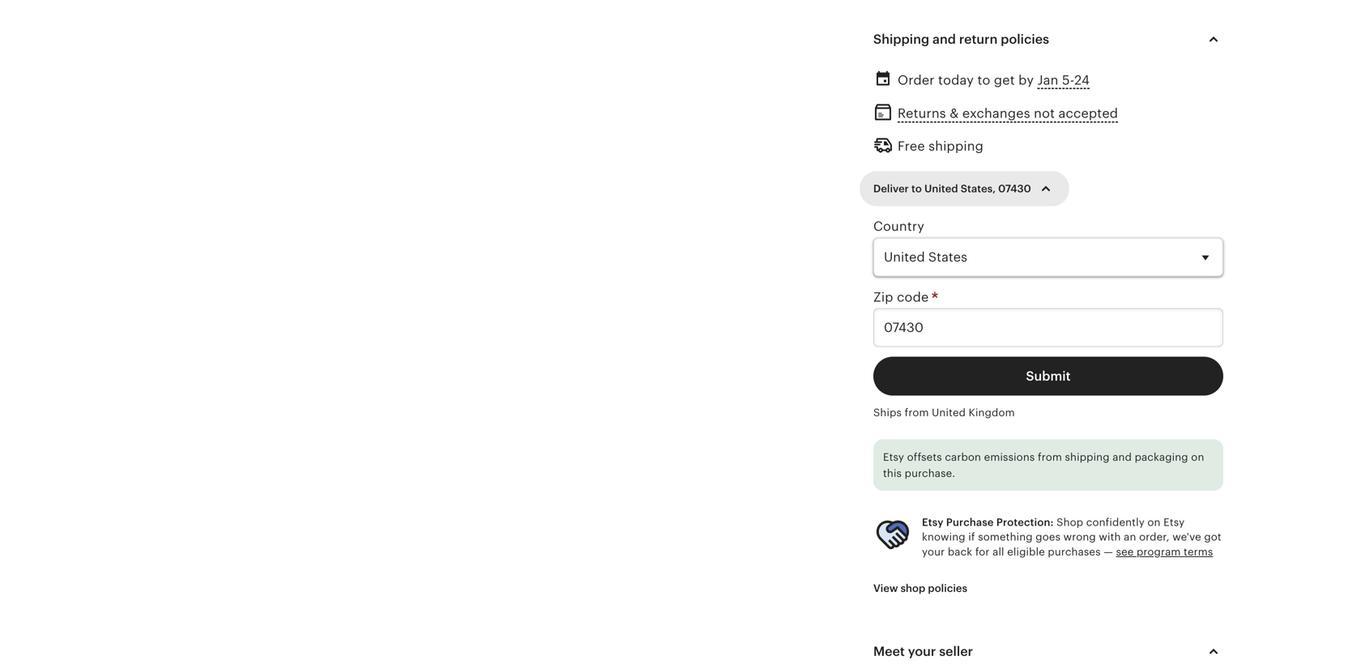 Task type: vqa. For each thing, say whether or not it's contained in the screenshot.
"AND" to the top
yes



Task type: describe. For each thing, give the bounding box(es) containing it.
0 horizontal spatial shipping
[[929, 139, 984, 154]]

policies inside dropdown button
[[1001, 32, 1050, 47]]

got
[[1205, 531, 1222, 544]]

seller
[[940, 645, 974, 660]]

returns & exchanges not accepted button
[[898, 102, 1119, 126]]

Zip code text field
[[874, 308, 1224, 347]]

meet your seller
[[874, 645, 974, 660]]

program
[[1137, 546, 1181, 558]]

deliver to united states, 07430 button
[[862, 172, 1068, 206]]

today
[[939, 73, 974, 88]]

your inside shop confidently on etsy knowing if something goes wrong with an order, we've got your back for all eligible purchases —
[[922, 546, 945, 558]]

etsy inside shop confidently on etsy knowing if something goes wrong with an order, we've got your back for all eligible purchases —
[[1164, 517, 1185, 529]]

ships
[[874, 407, 902, 419]]

order today to get by jan 5-24
[[898, 73, 1090, 88]]

etsy offsets carbon emissions from shipping and packaging on this purchase.
[[884, 452, 1205, 480]]

terms
[[1184, 546, 1214, 558]]

kingdom
[[969, 407, 1015, 419]]

jan 5-24 button
[[1038, 69, 1090, 92]]

code
[[897, 290, 929, 305]]

see
[[1117, 546, 1134, 558]]

&
[[950, 106, 959, 121]]

emissions
[[985, 452, 1035, 464]]

your inside dropdown button
[[909, 645, 937, 660]]

not
[[1034, 106, 1056, 121]]

view shop policies button
[[862, 574, 980, 604]]

shop
[[1057, 517, 1084, 529]]

policies inside button
[[928, 583, 968, 595]]

see program terms
[[1117, 546, 1214, 558]]

all
[[993, 546, 1005, 558]]

free shipping
[[898, 139, 984, 154]]

packaging
[[1135, 452, 1189, 464]]

etsy for etsy purchase protection:
[[922, 517, 944, 529]]

accepted
[[1059, 106, 1119, 121]]

etsy for etsy offsets carbon emissions from shipping and packaging on this purchase.
[[884, 452, 905, 464]]

jan
[[1038, 73, 1059, 88]]

purchase.
[[905, 468, 956, 480]]

ships from united kingdom
[[874, 407, 1015, 419]]

purchases
[[1048, 546, 1101, 558]]

see program terms link
[[1117, 546, 1214, 558]]

states,
[[961, 183, 996, 195]]

deliver
[[874, 183, 909, 195]]



Task type: locate. For each thing, give the bounding box(es) containing it.
meet
[[874, 645, 905, 660]]

with
[[1100, 531, 1122, 544]]

on inside etsy offsets carbon emissions from shipping and packaging on this purchase.
[[1192, 452, 1205, 464]]

we've
[[1173, 531, 1202, 544]]

order,
[[1140, 531, 1170, 544]]

from right emissions in the right of the page
[[1038, 452, 1063, 464]]

wrong
[[1064, 531, 1097, 544]]

from
[[905, 407, 929, 419], [1038, 452, 1063, 464]]

1 horizontal spatial and
[[1113, 452, 1132, 464]]

protection:
[[997, 517, 1054, 529]]

to
[[978, 73, 991, 88], [912, 183, 922, 195]]

goes
[[1036, 531, 1061, 544]]

1 vertical spatial on
[[1148, 517, 1161, 529]]

from right ships
[[905, 407, 929, 419]]

on
[[1192, 452, 1205, 464], [1148, 517, 1161, 529]]

united
[[925, 183, 959, 195], [932, 407, 966, 419]]

1 vertical spatial shipping
[[1066, 452, 1110, 464]]

0 vertical spatial to
[[978, 73, 991, 88]]

etsy up knowing
[[922, 517, 944, 529]]

1 horizontal spatial etsy
[[922, 517, 944, 529]]

to left get
[[978, 73, 991, 88]]

etsy up this
[[884, 452, 905, 464]]

—
[[1104, 546, 1114, 558]]

0 horizontal spatial policies
[[928, 583, 968, 595]]

from inside etsy offsets carbon emissions from shipping and packaging on this purchase.
[[1038, 452, 1063, 464]]

return
[[960, 32, 998, 47]]

shop confidently on etsy knowing if something goes wrong with an order, we've got your back for all eligible purchases —
[[922, 517, 1222, 558]]

policies right shop
[[928, 583, 968, 595]]

0 horizontal spatial to
[[912, 183, 922, 195]]

1 vertical spatial to
[[912, 183, 922, 195]]

order
[[898, 73, 935, 88]]

deliver to united states, 07430
[[874, 183, 1032, 195]]

0 vertical spatial your
[[922, 546, 945, 558]]

country
[[874, 219, 925, 234]]

an
[[1124, 531, 1137, 544]]

zip code
[[874, 290, 933, 305]]

1 horizontal spatial shipping
[[1066, 452, 1110, 464]]

returns & exchanges not accepted
[[898, 106, 1119, 121]]

returns
[[898, 106, 947, 121]]

etsy inside etsy offsets carbon emissions from shipping and packaging on this purchase.
[[884, 452, 905, 464]]

zip
[[874, 290, 894, 305]]

and inside dropdown button
[[933, 32, 957, 47]]

0 horizontal spatial and
[[933, 32, 957, 47]]

confidently
[[1087, 517, 1145, 529]]

your
[[922, 546, 945, 558], [909, 645, 937, 660]]

carbon
[[945, 452, 982, 464]]

shipping
[[929, 139, 984, 154], [1066, 452, 1110, 464]]

get
[[995, 73, 1016, 88]]

1 vertical spatial policies
[[928, 583, 968, 595]]

if
[[969, 531, 976, 544]]

and left packaging
[[1113, 452, 1132, 464]]

view shop policies
[[874, 583, 968, 595]]

1 vertical spatial united
[[932, 407, 966, 419]]

shop
[[901, 583, 926, 595]]

shipping down &
[[929, 139, 984, 154]]

to inside deliver to united states, 07430 dropdown button
[[912, 183, 922, 195]]

on up order,
[[1148, 517, 1161, 529]]

0 horizontal spatial from
[[905, 407, 929, 419]]

1 horizontal spatial on
[[1192, 452, 1205, 464]]

and left return
[[933, 32, 957, 47]]

submit
[[1027, 369, 1071, 384]]

your right meet
[[909, 645, 937, 660]]

free
[[898, 139, 926, 154]]

united left the states,
[[925, 183, 959, 195]]

24
[[1075, 73, 1090, 88]]

by
[[1019, 73, 1035, 88]]

and inside etsy offsets carbon emissions from shipping and packaging on this purchase.
[[1113, 452, 1132, 464]]

back
[[948, 546, 973, 558]]

your down knowing
[[922, 546, 945, 558]]

etsy purchase protection:
[[922, 517, 1054, 529]]

0 horizontal spatial etsy
[[884, 452, 905, 464]]

meet your seller button
[[859, 633, 1239, 665]]

united left kingdom at the bottom right
[[932, 407, 966, 419]]

1 horizontal spatial from
[[1038, 452, 1063, 464]]

0 vertical spatial and
[[933, 32, 957, 47]]

this
[[884, 468, 902, 480]]

united for from
[[932, 407, 966, 419]]

knowing
[[922, 531, 966, 544]]

1 horizontal spatial policies
[[1001, 32, 1050, 47]]

07430
[[999, 183, 1032, 195]]

offsets
[[908, 452, 943, 464]]

shipping and return policies button
[[859, 20, 1239, 59]]

united inside dropdown button
[[925, 183, 959, 195]]

shipping inside etsy offsets carbon emissions from shipping and packaging on this purchase.
[[1066, 452, 1110, 464]]

0 vertical spatial on
[[1192, 452, 1205, 464]]

policies
[[1001, 32, 1050, 47], [928, 583, 968, 595]]

0 vertical spatial united
[[925, 183, 959, 195]]

united for to
[[925, 183, 959, 195]]

view
[[874, 583, 899, 595]]

purchase
[[947, 517, 994, 529]]

0 vertical spatial policies
[[1001, 32, 1050, 47]]

exchanges
[[963, 106, 1031, 121]]

1 vertical spatial and
[[1113, 452, 1132, 464]]

1 horizontal spatial to
[[978, 73, 991, 88]]

shipping and return policies
[[874, 32, 1050, 47]]

something
[[979, 531, 1033, 544]]

submit button
[[874, 357, 1224, 396]]

eligible
[[1008, 546, 1046, 558]]

1 vertical spatial your
[[909, 645, 937, 660]]

for
[[976, 546, 990, 558]]

policies up by
[[1001, 32, 1050, 47]]

5-
[[1063, 73, 1075, 88]]

on inside shop confidently on etsy knowing if something goes wrong with an order, we've got your back for all eligible purchases —
[[1148, 517, 1161, 529]]

shipping up shop
[[1066, 452, 1110, 464]]

0 vertical spatial shipping
[[929, 139, 984, 154]]

on right packaging
[[1192, 452, 1205, 464]]

0 vertical spatial from
[[905, 407, 929, 419]]

etsy up we've
[[1164, 517, 1185, 529]]

to right deliver
[[912, 183, 922, 195]]

1 vertical spatial from
[[1038, 452, 1063, 464]]

0 horizontal spatial on
[[1148, 517, 1161, 529]]

2 horizontal spatial etsy
[[1164, 517, 1185, 529]]

shipping
[[874, 32, 930, 47]]

etsy
[[884, 452, 905, 464], [922, 517, 944, 529], [1164, 517, 1185, 529]]

and
[[933, 32, 957, 47], [1113, 452, 1132, 464]]



